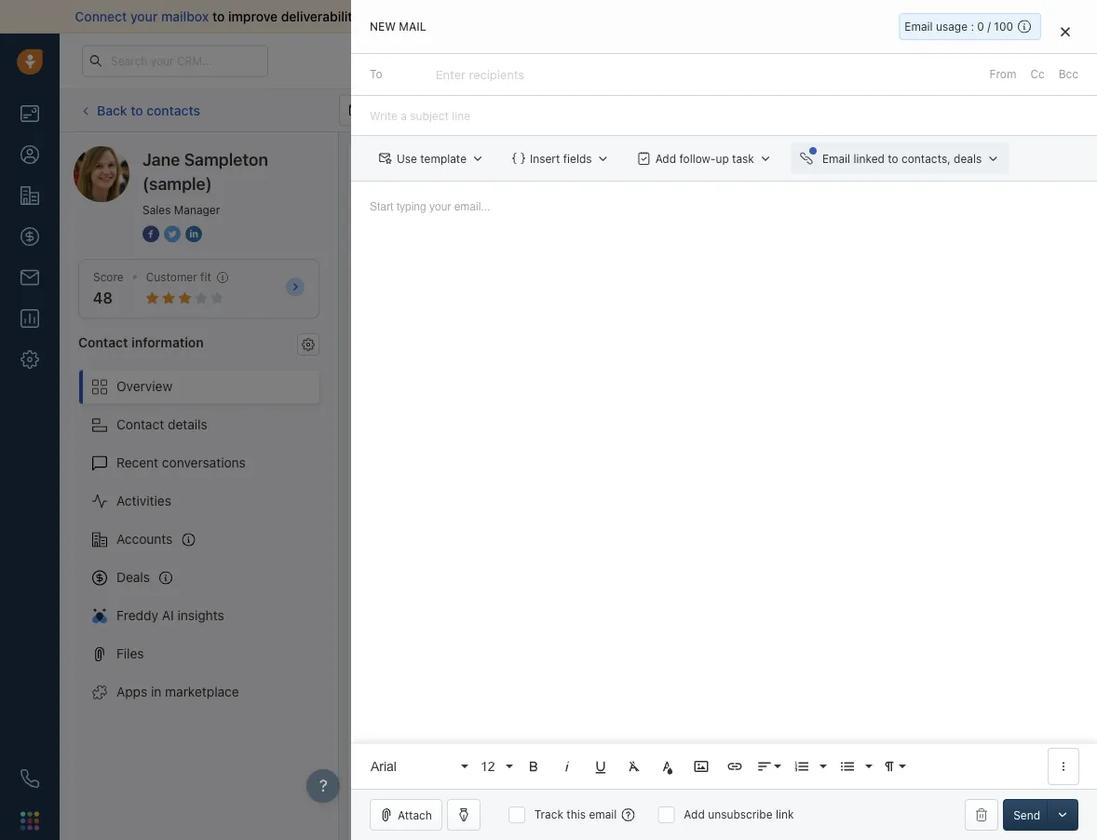 Task type: vqa. For each thing, say whether or not it's contained in the screenshot.
EMAIL icon
yes



Task type: locate. For each thing, give the bounding box(es) containing it.
score 48
[[93, 271, 124, 307]]

manager
[[174, 203, 220, 216]]

email
[[524, 9, 557, 24], [496, 768, 530, 783], [589, 808, 617, 821]]

jane up (sample)
[[143, 149, 180, 169]]

email linked to contacts, deals
[[823, 152, 982, 165]]

1 vertical spatial jane
[[414, 768, 444, 783]]

application
[[351, 182, 1098, 789]]

link
[[776, 808, 794, 821]]

0 vertical spatial email
[[524, 9, 557, 24]]

to right linked at the top of page
[[888, 152, 899, 165]]

contact up recent
[[116, 417, 164, 432]]

paragraph format image
[[881, 758, 898, 775]]

0 horizontal spatial email
[[367, 104, 395, 117]]

2 horizontal spatial email
[[905, 20, 933, 33]]

don't
[[856, 9, 888, 24]]

email left usage at the top right of page
[[905, 20, 933, 33]]

3
[[414, 789, 421, 802]]

add left the unsubscribe at the bottom right of page
[[684, 808, 705, 821]]

arial
[[371, 759, 397, 774]]

connect your mailbox to improve deliverability and enable 2-way sync of email conversations.
[[75, 9, 651, 24]]

accounts
[[116, 532, 173, 547]]

track
[[535, 808, 564, 821]]

apps in marketplace
[[116, 684, 239, 700]]

customize overview
[[954, 167, 1059, 180]]

0 vertical spatial jane
[[143, 149, 180, 169]]

from
[[990, 68, 1017, 81]]

freddy ai insights
[[116, 608, 224, 623]]

improve
[[228, 9, 278, 24]]

align image
[[757, 758, 773, 775]]

container_wx8msf4aqz5i3rn1 image
[[376, 776, 395, 794]]

lifecycle stage
[[367, 206, 446, 219]]

you
[[830, 9, 853, 24]]

usage
[[936, 20, 968, 33]]

1 horizontal spatial email
[[823, 152, 851, 165]]

add unsubscribe link
[[684, 808, 794, 821]]

track this email
[[535, 808, 617, 821]]

12
[[481, 759, 495, 774]]

2-
[[434, 9, 448, 24]]

1 horizontal spatial jane
[[414, 768, 444, 783]]

jane
[[143, 149, 180, 169], [414, 768, 444, 783]]

48
[[93, 289, 113, 307]]

score
[[93, 271, 124, 284]]

to inside button
[[888, 152, 899, 165]]

clear formatting image
[[626, 758, 643, 775]]

email right 12
[[496, 768, 530, 783]]

conversations.
[[560, 9, 651, 24]]

italic (⌘i) image
[[559, 758, 576, 775]]

days
[[424, 789, 448, 802]]

0 horizontal spatial jane
[[143, 149, 180, 169]]

insert fields
[[530, 152, 592, 165]]

email right of
[[524, 9, 557, 24]]

deals
[[116, 570, 150, 585]]

connect your mailbox link
[[75, 9, 212, 24]]

marketplace
[[165, 684, 239, 700]]

0 vertical spatial contact
[[78, 334, 128, 350]]

way
[[448, 9, 472, 24]]

add follow-up task button
[[629, 143, 782, 174], [629, 143, 782, 174]]

attach
[[398, 809, 432, 822]]

send
[[1014, 809, 1041, 822]]

1 vertical spatial overview
[[116, 379, 173, 394]]

dialog
[[351, 0, 1098, 840]]

jane inside jane sampleton (sample)
[[143, 149, 180, 169]]

jane for jane sent an email 3 days ago
[[414, 768, 444, 783]]

2 vertical spatial email
[[589, 808, 617, 821]]

0 vertical spatial email
[[905, 20, 933, 33]]

cc
[[1031, 68, 1045, 81]]

lifecycle
[[367, 206, 414, 219]]

to left 'start'
[[924, 9, 937, 24]]

to
[[370, 68, 382, 81]]

email for email
[[367, 104, 395, 117]]

contact details
[[116, 417, 208, 432]]

email usage : 0 / 100
[[905, 20, 1014, 33]]

unordered list image
[[839, 758, 856, 775]]

1 vertical spatial contact
[[116, 417, 164, 432]]

jane inside jane sent an email 3 days ago
[[414, 768, 444, 783]]

text color image
[[660, 758, 676, 775]]

up
[[716, 152, 729, 165]]

to right back
[[131, 102, 143, 118]]

0 vertical spatial overview
[[367, 162, 446, 184]]

ago
[[452, 789, 471, 802]]

so
[[812, 9, 827, 24]]

jane up days
[[414, 768, 444, 783]]

new mail
[[370, 20, 426, 33]]

email
[[905, 20, 933, 33], [367, 104, 395, 117], [823, 152, 851, 165]]

ordered list image
[[794, 758, 811, 775]]

2 vertical spatial email
[[823, 152, 851, 165]]

sales manager
[[143, 203, 220, 216]]

freshworks switcher image
[[20, 812, 39, 830]]

add
[[656, 152, 677, 165], [684, 808, 705, 821]]

add left 'follow-'
[[656, 152, 677, 165]]

email left linked at the top of page
[[823, 152, 851, 165]]

email image
[[913, 53, 926, 69]]

more misc image
[[1056, 758, 1072, 775]]

email down "to" at top left
[[367, 104, 395, 117]]

1 vertical spatial email
[[496, 768, 530, 783]]

dialog containing arial
[[351, 0, 1098, 840]]

contact down 48 button at the top left of the page
[[78, 334, 128, 350]]

contacts,
[[902, 152, 951, 165]]

contact information
[[78, 334, 204, 350]]

1 horizontal spatial add
[[684, 808, 705, 821]]

overview up lifecycle stage
[[367, 162, 446, 184]]

0 horizontal spatial add
[[656, 152, 677, 165]]

deliverability
[[281, 9, 360, 24]]

stage
[[417, 206, 446, 219]]

1 vertical spatial email
[[367, 104, 395, 117]]

overview
[[367, 162, 446, 184], [116, 379, 173, 394]]

1 horizontal spatial overview
[[367, 162, 446, 184]]

this
[[567, 808, 586, 821]]

conversations
[[162, 455, 246, 471]]

your
[[130, 9, 158, 24]]

0 vertical spatial add
[[656, 152, 677, 165]]

facebook circled image
[[143, 224, 159, 244]]

insights
[[177, 608, 224, 623]]

deals
[[954, 152, 982, 165]]

to right mailbox on the top of the page
[[212, 9, 225, 24]]

insert image (⌘p) image
[[693, 758, 710, 775]]

contact for contact information
[[78, 334, 128, 350]]

arial button
[[364, 748, 470, 785]]

email right this
[[589, 808, 617, 821]]

insert link (⌘k) image
[[727, 758, 743, 775]]

contact for contact details
[[116, 417, 164, 432]]

1 vertical spatial add
[[684, 808, 705, 821]]

email for email usage : 0 / 100
[[905, 20, 933, 33]]

in
[[151, 684, 162, 700]]

overview up contact details
[[116, 379, 173, 394]]

0 horizontal spatial overview
[[116, 379, 173, 394]]



Task type: describe. For each thing, give the bounding box(es) containing it.
sampleton
[[184, 149, 268, 169]]

insert fields button
[[503, 143, 619, 174]]

contacts
[[147, 102, 200, 118]]

send button
[[1004, 799, 1051, 831]]

recent conversations
[[116, 455, 246, 471]]

mng settings image
[[302, 338, 315, 351]]

activities
[[116, 493, 171, 509]]

phone element
[[11, 760, 48, 798]]

jane for jane sampleton (sample)
[[143, 149, 180, 169]]

twitter circled image
[[164, 224, 181, 244]]

jane sent an email 3 days ago
[[414, 768, 530, 802]]

ai
[[162, 608, 174, 623]]

phone image
[[20, 770, 39, 788]]

new
[[370, 20, 396, 33]]

add follow-up task
[[656, 152, 755, 165]]

unsubscribe
[[708, 808, 773, 821]]

fit
[[200, 271, 211, 284]]

Search your CRM... text field
[[82, 45, 268, 77]]

fields
[[563, 152, 592, 165]]

call link
[[415, 95, 472, 126]]

information
[[131, 334, 204, 350]]

task
[[732, 152, 755, 165]]

overview
[[1013, 167, 1059, 180]]

linked
[[854, 152, 885, 165]]

email button
[[339, 95, 405, 126]]

call
[[443, 104, 462, 117]]

0
[[978, 20, 985, 33]]

customize overview button
[[926, 160, 1070, 186]]

Enter recipients text field
[[436, 60, 528, 90]]

customer
[[146, 271, 197, 284]]

12 button
[[474, 748, 515, 785]]

an
[[478, 768, 493, 783]]

apps
[[116, 684, 147, 700]]

customize
[[954, 167, 1009, 180]]

application containing arial
[[351, 182, 1098, 789]]

bcc
[[1059, 68, 1079, 81]]

connect
[[75, 9, 127, 24]]

email for email linked to contacts, deals
[[823, 152, 851, 165]]

insert
[[530, 152, 560, 165]]

attach button
[[370, 799, 442, 831]]

100
[[994, 20, 1014, 33]]

template
[[420, 152, 467, 165]]

have
[[892, 9, 921, 24]]

:
[[971, 20, 975, 33]]

add for add unsubscribe link
[[684, 808, 705, 821]]

(sample)
[[143, 173, 212, 193]]

back
[[97, 102, 127, 118]]

add for add follow-up task
[[656, 152, 677, 165]]

48 button
[[93, 289, 113, 307]]

start
[[940, 9, 969, 24]]

of
[[508, 9, 521, 24]]

linkedin circled image
[[185, 224, 202, 244]]

use
[[397, 152, 417, 165]]

mailbox
[[161, 9, 209, 24]]

email linked to contacts, deals button
[[791, 143, 1009, 174]]

sent
[[447, 768, 475, 783]]

Write a subject line text field
[[351, 96, 1098, 135]]

email inside jane sent an email 3 days ago
[[496, 768, 530, 783]]

close image
[[1061, 26, 1071, 37]]

back to contacts
[[97, 102, 200, 118]]

use template
[[397, 152, 467, 165]]

use template button
[[370, 143, 494, 174]]

sync
[[476, 9, 505, 24]]

scratch.
[[1005, 9, 1055, 24]]

follow-
[[680, 152, 716, 165]]

from
[[973, 9, 1002, 24]]

enable
[[390, 9, 431, 24]]

freddy
[[116, 608, 158, 623]]

sales
[[143, 203, 171, 216]]

so you don't have to start from scratch.
[[812, 9, 1055, 24]]

and
[[363, 9, 386, 24]]

underline (⌘u) image
[[593, 758, 609, 775]]

details
[[168, 417, 208, 432]]

bold (⌘b) image
[[525, 758, 542, 775]]

back to contacts link
[[78, 96, 201, 125]]

customer fit
[[146, 271, 211, 284]]

files
[[116, 646, 144, 662]]



